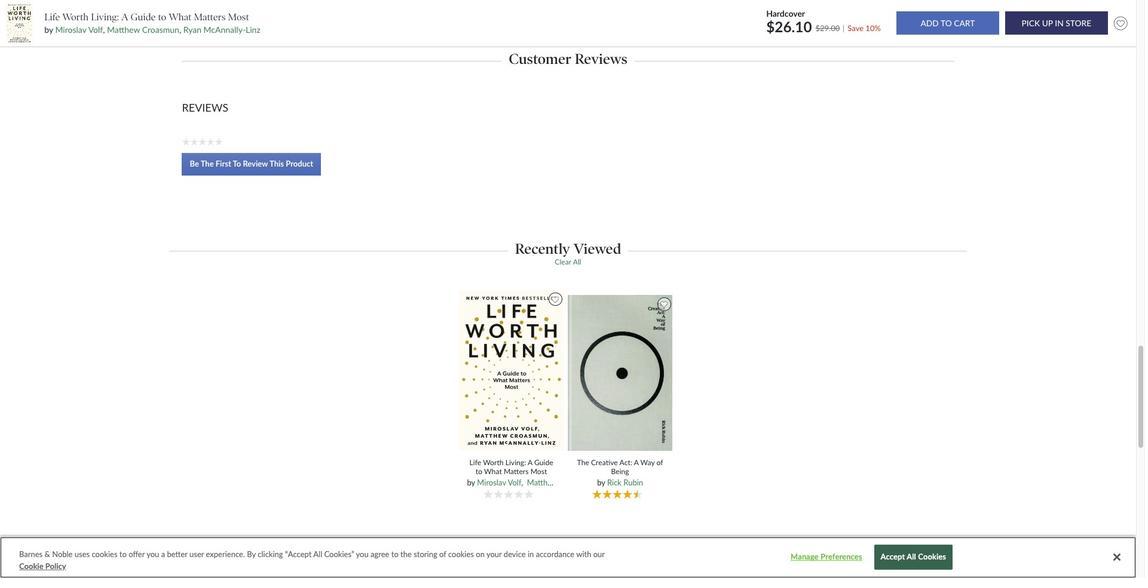 Task type: locate. For each thing, give the bounding box(es) containing it.
cookies
[[919, 553, 947, 563]]

experience.
[[206, 550, 245, 560]]

a inside life worth living: a guide to what matters most by miroslav volf , matthew croasmun ,
[[528, 459, 533, 467]]

1 horizontal spatial what
[[484, 468, 502, 477]]

living: for life worth living: a guide to what matters most by miroslav volf , matthew croasmun ,
[[506, 459, 526, 467]]

$26.10
[[767, 18, 812, 35]]

1 vertical spatial worth
[[483, 459, 504, 467]]

cookies right uses
[[92, 550, 118, 560]]

guide
[[131, 11, 156, 23], [535, 459, 554, 467]]

you left agree
[[356, 550, 369, 560]]

being
[[611, 468, 630, 477]]

0 vertical spatial worth
[[62, 11, 89, 23]]

1 vertical spatial miroslav volf link
[[477, 479, 522, 488]]

1 horizontal spatial a
[[528, 459, 533, 467]]

mcannally-
[[204, 25, 246, 35]]

search image
[[214, 572, 225, 579], [361, 572, 372, 579]]

cookies"
[[324, 550, 354, 560]]

0 horizontal spatial the
[[201, 159, 214, 169]]

croasmun for life worth living: a guide to what matters most by miroslav volf , matthew croasmun ,
[[560, 479, 594, 488]]

cookies
[[92, 550, 118, 560], [448, 550, 474, 560]]

miroslav inside life worth living: a guide to what matters most by miroslav volf , matthew croasmun ,
[[477, 479, 506, 488]]

1 horizontal spatial search image
[[655, 572, 666, 579]]

barnes & noble uses cookies to offer you a better user experience. by clicking "accept all cookies" you agree to the storing of cookies on your device in accordance with our cookie policy
[[19, 550, 605, 571]]

0 horizontal spatial reviews
[[182, 101, 228, 114]]

3 search image from the left
[[802, 572, 813, 579]]

manage preferences
[[791, 553, 863, 563]]

1 vertical spatial miroslav
[[477, 479, 506, 488]]

1 horizontal spatial view details image
[[567, 295, 674, 452]]

guide inside life worth living: a guide to what matters most by miroslav volf , matthew croasmun , ryan mcannally-linz
[[131, 11, 156, 23]]

by inside the creative act: a way of being by rick rubin
[[598, 479, 606, 488]]

by down life worth living: a guide to what matters most 'link' at the left
[[467, 479, 475, 488]]

most for life worth living: a guide to what matters most by miroslav volf , matthew croasmun ,
[[531, 468, 547, 477]]

worth for life worth living: a guide to what matters most by miroslav volf , matthew croasmun ,
[[483, 459, 504, 467]]

1 vertical spatial of
[[440, 550, 446, 560]]

1 horizontal spatial search image
[[361, 572, 372, 579]]

0 vertical spatial the
[[201, 159, 214, 169]]

volf
[[88, 25, 103, 35], [508, 479, 522, 488]]

the
[[201, 159, 214, 169], [401, 550, 412, 560]]

croasmun left the ryan
[[142, 25, 179, 35]]

matters
[[194, 11, 226, 23], [504, 468, 529, 477]]

rick
[[608, 479, 622, 488]]

device
[[504, 550, 526, 560]]

a for life worth living: a guide to what matters most by miroslav volf , matthew croasmun ,
[[528, 459, 533, 467]]

0 horizontal spatial miroslav volf link
[[55, 25, 103, 35]]

volf inside life worth living: a guide to what matters most by miroslav volf , matthew croasmun , ryan mcannally-linz
[[88, 25, 103, 35]]

on
[[476, 550, 485, 560]]

0 horizontal spatial of
[[440, 550, 446, 560]]

0 vertical spatial guide
[[131, 11, 156, 23]]

1 search image from the left
[[508, 572, 519, 579]]

recently
[[515, 241, 571, 258]]

1 vertical spatial most
[[531, 468, 547, 477]]

ryan
[[183, 25, 202, 35]]

0 horizontal spatial a
[[121, 11, 128, 23]]

view details image for matters
[[458, 290, 565, 452]]

by inside life worth living: a guide to what matters most by miroslav volf , matthew croasmun ,
[[467, 479, 475, 488]]

the inside button
[[201, 159, 214, 169]]

matthew for life worth living: a guide to what matters most by miroslav volf , matthew croasmun ,
[[527, 479, 558, 488]]

1 horizontal spatial worth
[[483, 459, 504, 467]]

0 horizontal spatial croasmun
[[142, 25, 179, 35]]

view details image
[[458, 290, 565, 452], [567, 295, 674, 452]]

search image down agree
[[361, 572, 372, 579]]

reviews
[[575, 50, 628, 68], [182, 101, 228, 114]]

most inside life worth living: a guide to what matters most by miroslav volf , matthew croasmun ,
[[531, 468, 547, 477]]

matthew croasmun link
[[107, 25, 179, 35], [527, 479, 594, 488]]

living:
[[91, 11, 119, 23], [506, 459, 526, 467]]

better
[[167, 550, 188, 560]]

the creative act: a way of being element
[[567, 295, 677, 502]]

1 horizontal spatial volf
[[508, 479, 522, 488]]

"accept
[[285, 550, 312, 560]]

croasmun inside life worth living: a guide to what matters most by miroslav volf , matthew croasmun ,
[[560, 479, 594, 488]]

0 vertical spatial living:
[[91, 11, 119, 23]]

search image down the experience.
[[214, 572, 225, 579]]

$26.10 $29.00
[[767, 18, 840, 35]]

clicking
[[258, 550, 283, 560]]

0 horizontal spatial by
[[44, 25, 53, 35]]

0 horizontal spatial cookies
[[92, 550, 118, 560]]

accordance
[[536, 550, 575, 560]]

life worth living: a guide to what matters most by miroslav volf , matthew croasmun ,
[[467, 459, 598, 488]]

matthew for life worth living: a guide to what matters most by miroslav volf , matthew croasmun , ryan mcannally-linz
[[107, 25, 140, 35]]

0 horizontal spatial all
[[314, 550, 322, 560]]

cookies left on
[[448, 550, 474, 560]]

0 horizontal spatial volf
[[88, 25, 103, 35]]

a for the creative act: a way of being by rick rubin
[[634, 459, 639, 467]]

save 10%
[[848, 23, 881, 33]]

life worth living: a guide to what matters most link
[[467, 459, 556, 477]]

miroslav for life worth living: a guide to what matters most by miroslav volf , matthew croasmun , ryan mcannally-linz
[[55, 25, 86, 35]]

1 vertical spatial life
[[470, 459, 482, 467]]

2 horizontal spatial a
[[634, 459, 639, 467]]

life inside life worth living: a guide to what matters most by miroslav volf , matthew croasmun ,
[[470, 459, 482, 467]]

manage
[[791, 553, 819, 563]]

1 horizontal spatial most
[[531, 468, 547, 477]]

1 horizontal spatial cookies
[[448, 550, 474, 560]]

view details image inside life worth living: a guide to what matters most element
[[458, 290, 565, 452]]

of right storing
[[440, 550, 446, 560]]

rubin
[[624, 479, 644, 488]]

most
[[228, 11, 249, 23], [531, 468, 547, 477]]

a
[[161, 550, 165, 560]]

matthew croasmun link down the
[[527, 479, 594, 488]]

the right be
[[201, 159, 214, 169]]

0 vertical spatial what
[[169, 11, 192, 23]]

what for life worth living: a guide to what matters most by miroslav volf , matthew croasmun , ryan mcannally-linz
[[169, 11, 192, 23]]

0 horizontal spatial living:
[[91, 11, 119, 23]]

what inside life worth living: a guide to what matters most by miroslav volf , matthew croasmun ,
[[484, 468, 502, 477]]

0 vertical spatial croasmun
[[142, 25, 179, 35]]

1 horizontal spatial guide
[[535, 459, 554, 467]]

your
[[487, 550, 502, 560]]

living: inside life worth living: a guide to what matters most by miroslav volf , matthew croasmun , ryan mcannally-linz
[[91, 11, 119, 23]]

living: for life worth living: a guide to what matters most by miroslav volf , matthew croasmun , ryan mcannally-linz
[[91, 11, 119, 23]]

storing
[[414, 550, 438, 560]]

matters inside life worth living: a guide to what matters most by miroslav volf , matthew croasmun ,
[[504, 468, 529, 477]]

croasmun
[[142, 25, 179, 35], [560, 479, 594, 488]]

0 horizontal spatial you
[[147, 550, 159, 560]]

1 horizontal spatial living:
[[506, 459, 526, 467]]

by left rick
[[598, 479, 606, 488]]

searches
[[235, 536, 292, 553]]

miroslav volf link
[[55, 25, 103, 35], [477, 479, 522, 488]]

worth for life worth living: a guide to what matters most by miroslav volf , matthew croasmun , ryan mcannally-linz
[[62, 11, 89, 23]]

croasmun inside life worth living: a guide to what matters most by miroslav volf , matthew croasmun , ryan mcannally-linz
[[142, 25, 179, 35]]

0 vertical spatial miroslav volf link
[[55, 25, 103, 35]]

1 horizontal spatial you
[[356, 550, 369, 560]]

cookie
[[19, 562, 43, 571]]

1 horizontal spatial matthew croasmun link
[[527, 479, 594, 488]]

this
[[270, 159, 284, 169]]

1 vertical spatial croasmun
[[560, 479, 594, 488]]

0 horizontal spatial worth
[[62, 11, 89, 23]]

miroslav for life worth living: a guide to what matters most by miroslav volf , matthew croasmun ,
[[477, 479, 506, 488]]

worth
[[62, 11, 89, 23], [483, 459, 504, 467]]

$29.00
[[816, 23, 840, 33]]

a inside the creative act: a way of being by rick rubin
[[634, 459, 639, 467]]

the left storing
[[401, 550, 412, 560]]

1 horizontal spatial miroslav volf link
[[477, 479, 522, 488]]

all inside barnes & noble uses cookies to offer you a better user experience. by clicking "accept all cookies" you agree to the storing of cookies on your device in accordance with our cookie policy
[[314, 550, 322, 560]]

be
[[190, 159, 199, 169]]

0 horizontal spatial matthew croasmun link
[[107, 25, 179, 35]]

worth inside life worth living: a guide to what matters most by miroslav volf , matthew croasmun , ryan mcannally-linz
[[62, 11, 89, 23]]

miroslav down life worth living: a guide to what matters most 'link' at the left
[[477, 479, 506, 488]]

by
[[247, 550, 256, 560]]

life worth living: a guide to what matters most element
[[458, 290, 598, 502]]

of
[[657, 459, 664, 467], [440, 550, 446, 560]]

what
[[169, 11, 192, 23], [484, 468, 502, 477]]

what inside life worth living: a guide to what matters most by miroslav volf , matthew croasmun , ryan mcannally-linz
[[169, 11, 192, 23]]

0 horizontal spatial search image
[[508, 572, 519, 579]]

0 horizontal spatial view details image
[[458, 290, 565, 452]]

croasmun down the
[[560, 479, 594, 488]]

review
[[243, 159, 268, 169]]

0 vertical spatial matters
[[194, 11, 226, 23]]

worth inside life worth living: a guide to what matters most by miroslav volf , matthew croasmun ,
[[483, 459, 504, 467]]

croasmun for life worth living: a guide to what matters most by miroslav volf , matthew croasmun , ryan mcannally-linz
[[142, 25, 179, 35]]

0 vertical spatial volf
[[88, 25, 103, 35]]

2 horizontal spatial by
[[598, 479, 606, 488]]

1 vertical spatial matthew
[[527, 479, 558, 488]]

1 horizontal spatial all
[[907, 553, 917, 563]]

to for life worth living: a guide to what matters most by miroslav volf , matthew croasmun , ryan mcannally-linz
[[158, 11, 166, 23]]

matthew
[[107, 25, 140, 35], [527, 479, 558, 488]]

a
[[121, 11, 128, 23], [528, 459, 533, 467], [634, 459, 639, 467]]

1 horizontal spatial miroslav
[[477, 479, 506, 488]]

view details image for by
[[567, 295, 674, 452]]

1 vertical spatial what
[[484, 468, 502, 477]]

0 horizontal spatial what
[[169, 11, 192, 23]]

1 vertical spatial guide
[[535, 459, 554, 467]]

1 horizontal spatial the
[[401, 550, 412, 560]]

guide for life worth living: a guide to what matters most by miroslav volf , matthew croasmun , ryan mcannally-linz
[[131, 11, 156, 23]]

,
[[103, 25, 105, 35], [179, 25, 181, 35], [522, 479, 523, 488], [594, 479, 596, 488]]

miroslav volf link for bottommost matthew croasmun link
[[477, 479, 522, 488]]

volf inside life worth living: a guide to what matters most by miroslav volf , matthew croasmun ,
[[508, 479, 522, 488]]

most inside life worth living: a guide to what matters most by miroslav volf , matthew croasmun , ryan mcannally-linz
[[228, 11, 249, 23]]

uses
[[75, 550, 90, 560]]

of inside the creative act: a way of being by rick rubin
[[657, 459, 664, 467]]

accept all cookies button
[[875, 546, 953, 571]]

preferences
[[821, 553, 863, 563]]

1 horizontal spatial matters
[[504, 468, 529, 477]]

0 vertical spatial matthew
[[107, 25, 140, 35]]

matthew inside life worth living: a guide to what matters most by miroslav volf , matthew croasmun , ryan mcannally-linz
[[107, 25, 140, 35]]

the creative act: a way of being by rick rubin
[[577, 459, 664, 488]]

0 vertical spatial life
[[44, 11, 60, 23]]

1 vertical spatial matters
[[504, 468, 529, 477]]

all right accept
[[907, 553, 917, 563]]

0 horizontal spatial most
[[228, 11, 249, 23]]

view details image inside the creative act: a way of being element
[[567, 295, 674, 452]]

product
[[286, 159, 313, 169]]

0 horizontal spatial life
[[44, 11, 60, 23]]

to
[[158, 11, 166, 23], [233, 159, 241, 169], [476, 468, 483, 477], [120, 550, 127, 560], [392, 550, 399, 560]]

to inside life worth living: a guide to what matters most by miroslav volf , matthew croasmun , ryan mcannally-linz
[[158, 11, 166, 23]]

0 horizontal spatial matthew
[[107, 25, 140, 35]]

guide inside life worth living: a guide to what matters most by miroslav volf , matthew croasmun ,
[[535, 459, 554, 467]]

1 vertical spatial living:
[[506, 459, 526, 467]]

you
[[147, 550, 159, 560], [356, 550, 369, 560]]

1 horizontal spatial croasmun
[[560, 479, 594, 488]]

1 horizontal spatial of
[[657, 459, 664, 467]]

all right "accept
[[314, 550, 322, 560]]

hardcover
[[767, 8, 806, 18]]

to inside life worth living: a guide to what matters most by miroslav volf , matthew croasmun ,
[[476, 468, 483, 477]]

1 horizontal spatial life
[[470, 459, 482, 467]]

miroslav volf link inside life worth living: a guide to what matters most element
[[477, 479, 522, 488]]

miroslav
[[55, 25, 86, 35], [477, 479, 506, 488]]

way
[[641, 459, 655, 467]]

miroslav inside life worth living: a guide to what matters most by miroslav volf , matthew croasmun , ryan mcannally-linz
[[55, 25, 86, 35]]

life
[[44, 11, 60, 23], [470, 459, 482, 467]]

life inside life worth living: a guide to what matters most by miroslav volf , matthew croasmun , ryan mcannally-linz
[[44, 11, 60, 23]]

matthew inside life worth living: a guide to what matters most by miroslav volf , matthew croasmun ,
[[527, 479, 558, 488]]

0 vertical spatial most
[[228, 11, 249, 23]]

of right "way"
[[657, 459, 664, 467]]

by right life worth living: a guide to what matters most image
[[44, 25, 53, 35]]

matthew croasmun link left the ryan
[[107, 25, 179, 35]]

a inside life worth living: a guide to what matters most by miroslav volf , matthew croasmun , ryan mcannally-linz
[[121, 11, 128, 23]]

1 vertical spatial volf
[[508, 479, 522, 488]]

2 horizontal spatial search image
[[802, 572, 813, 579]]

0 horizontal spatial guide
[[131, 11, 156, 23]]

matters inside life worth living: a guide to what matters most by miroslav volf , matthew croasmun , ryan mcannally-linz
[[194, 11, 226, 23]]

0 horizontal spatial miroslav
[[55, 25, 86, 35]]

by
[[44, 25, 53, 35], [467, 479, 475, 488], [598, 479, 606, 488]]

0 horizontal spatial matters
[[194, 11, 226, 23]]

1 horizontal spatial matthew
[[527, 479, 558, 488]]

life worth living: a guide to what matters most image
[[6, 3, 33, 44]]

0 vertical spatial of
[[657, 459, 664, 467]]

None submit
[[897, 12, 1000, 35], [1006, 12, 1109, 35], [897, 12, 1000, 35], [1006, 12, 1109, 35]]

1 horizontal spatial reviews
[[575, 50, 628, 68]]

1 vertical spatial the
[[401, 550, 412, 560]]

miroslav right life worth living: a guide to what matters most image
[[55, 25, 86, 35]]

to for life worth living: a guide to what matters most by miroslav volf , matthew croasmun ,
[[476, 468, 483, 477]]

all
[[314, 550, 322, 560], [907, 553, 917, 563]]

life for life worth living: a guide to what matters most by miroslav volf , matthew croasmun , ryan mcannally-linz
[[44, 11, 60, 23]]

viewed
[[574, 241, 622, 258]]

matters for life worth living: a guide to what matters most by miroslav volf , matthew croasmun , ryan mcannally-linz
[[194, 11, 226, 23]]

by inside life worth living: a guide to what matters most by miroslav volf , matthew croasmun , ryan mcannally-linz
[[44, 25, 53, 35]]

1 horizontal spatial by
[[467, 479, 475, 488]]

ryan mcannally-linz link
[[183, 25, 261, 35]]

0 vertical spatial miroslav
[[55, 25, 86, 35]]

search image
[[508, 572, 519, 579], [655, 572, 666, 579], [802, 572, 813, 579]]

living: inside life worth living: a guide to what matters most by miroslav volf , matthew croasmun ,
[[506, 459, 526, 467]]

be the first to review this product
[[190, 159, 313, 169]]

0 horizontal spatial search image
[[214, 572, 225, 579]]

you left a
[[147, 550, 159, 560]]



Task type: vqa. For each thing, say whether or not it's contained in the screenshot.
Guide within Life Worth Living: A Guide to What Matters Most by Miroslav Volf , Matthew Croasmun , Ryan McAnnally-Linz
yes



Task type: describe. For each thing, give the bounding box(es) containing it.
barnes
[[19, 550, 43, 560]]

manage preferences button
[[790, 546, 864, 570]]

the creative act: a way of being link
[[576, 459, 665, 477]]

all inside button
[[907, 553, 917, 563]]

rick rubin link
[[608, 479, 644, 488]]

accept
[[881, 553, 906, 563]]

the inside barnes & noble uses cookies to offer you a better user experience. by clicking "accept all cookies" you agree to the storing of cookies on your device in accordance with our cookie policy
[[401, 550, 412, 560]]

policy
[[45, 562, 66, 571]]

by for life worth living: a guide to what matters most by miroslav volf , matthew croasmun ,
[[467, 479, 475, 488]]

customer reviews
[[509, 50, 628, 68]]

noble
[[52, 550, 73, 560]]

most for life worth living: a guide to what matters most by miroslav volf , matthew croasmun , ryan mcannally-linz
[[228, 11, 249, 23]]

0 vertical spatial reviews
[[575, 50, 628, 68]]

1 vertical spatial reviews
[[182, 101, 228, 114]]

first
[[216, 159, 231, 169]]

to for barnes & noble uses cookies to offer you a better user experience. by clicking "accept all cookies" you agree to the storing of cookies on your device in accordance with our cookie policy
[[120, 550, 127, 560]]

to inside button
[[233, 159, 241, 169]]

offer
[[129, 550, 145, 560]]

by for life worth living: a guide to what matters most by miroslav volf , matthew croasmun , ryan mcannally-linz
[[44, 25, 53, 35]]

1 search image from the left
[[214, 572, 225, 579]]

miroslav volf link for the top matthew croasmun link
[[55, 25, 103, 35]]

2 search image from the left
[[361, 572, 372, 579]]

the
[[577, 459, 590, 467]]

linz
[[246, 25, 261, 35]]

cookie policy link
[[19, 561, 66, 573]]

2 cookies from the left
[[448, 550, 474, 560]]

2 search image from the left
[[655, 572, 666, 579]]

accept all cookies
[[881, 553, 947, 563]]

of inside barnes & noble uses cookies to offer you a better user experience. by clicking "accept all cookies" you agree to the storing of cookies on your device in accordance with our cookie policy
[[440, 550, 446, 560]]

customer
[[509, 50, 572, 68]]

1 cookies from the left
[[92, 550, 118, 560]]

matters for life worth living: a guide to what matters most by miroslav volf , matthew croasmun ,
[[504, 468, 529, 477]]

creative
[[591, 459, 618, 467]]

related
[[182, 536, 231, 553]]

in
[[528, 550, 534, 560]]

agree
[[371, 550, 390, 560]]

life for life worth living: a guide to what matters most by miroslav volf , matthew croasmun ,
[[470, 459, 482, 467]]

life worth living: a guide to what matters most by miroslav volf , matthew croasmun , ryan mcannally-linz
[[44, 11, 261, 35]]

act:
[[620, 459, 633, 467]]

privacy alert dialog
[[0, 538, 1137, 579]]

&
[[45, 550, 50, 560]]

1 you from the left
[[147, 550, 159, 560]]

0 vertical spatial matthew croasmun link
[[107, 25, 179, 35]]

be the first to review this product button
[[182, 153, 321, 176]]

volf for life worth living: a guide to what matters most by miroslav volf , matthew croasmun , ryan mcannally-linz
[[88, 25, 103, 35]]

our
[[594, 550, 605, 560]]

a for life worth living: a guide to what matters most by miroslav volf , matthew croasmun , ryan mcannally-linz
[[121, 11, 128, 23]]

related searches
[[182, 536, 292, 553]]

with
[[577, 550, 592, 560]]

volf for life worth living: a guide to what matters most by miroslav volf , matthew croasmun ,
[[508, 479, 522, 488]]

what for life worth living: a guide to what matters most by miroslav volf , matthew croasmun ,
[[484, 468, 502, 477]]

user
[[190, 550, 204, 560]]

1 vertical spatial matthew croasmun link
[[527, 479, 594, 488]]

☆☆☆☆☆
[[182, 137, 223, 146]]

guide for life worth living: a guide to what matters most by miroslav volf , matthew croasmun ,
[[535, 459, 554, 467]]

add to wishlist image
[[1112, 14, 1131, 33]]

recently viewed
[[515, 241, 622, 258]]

2 you from the left
[[356, 550, 369, 560]]



